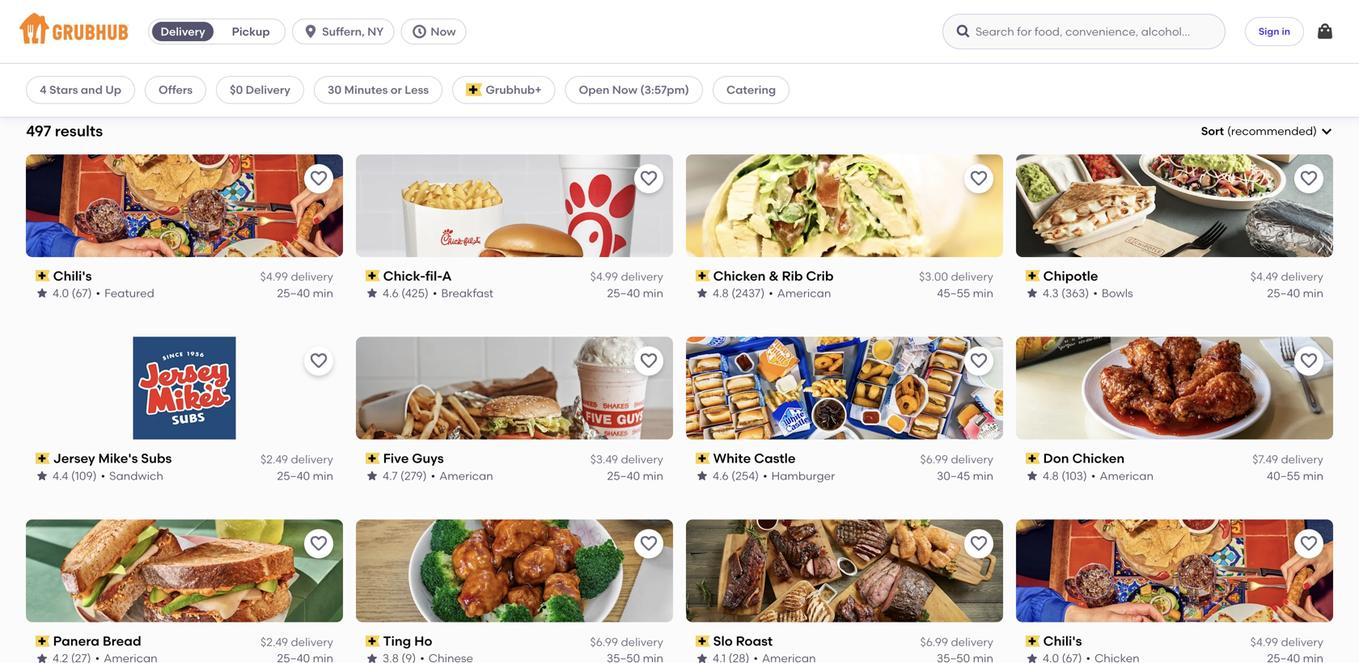 Task type: describe. For each thing, give the bounding box(es) containing it.
(425)
[[401, 286, 429, 300]]

slo roast
[[713, 633, 773, 649]]

subscription pass image for five guys
[[366, 453, 380, 464]]

45–55
[[937, 286, 970, 300]]

white castle
[[713, 451, 796, 467]]

star icon image for slo
[[696, 652, 709, 663]]

chili's logo image for chili's subscription pass icon
[[26, 154, 343, 257]]

• american for &
[[769, 286, 831, 300]]

now button
[[401, 19, 473, 44]]

4.0 (67)
[[53, 286, 92, 300]]

min for jersey mike's subs
[[313, 469, 333, 483]]

svg image inside field
[[1320, 125, 1333, 138]]

• hamburger
[[763, 469, 835, 483]]

$2.49 for panera bread
[[261, 635, 288, 649]]

in
[[1282, 25, 1290, 37]]

subs
[[141, 451, 172, 467]]

national
[[26, 11, 67, 23]]

up
[[105, 83, 121, 97]]

4.8 (2437)
[[713, 286, 765, 300]]

mike's
[[98, 451, 138, 467]]

$0
[[230, 83, 243, 97]]

don chicken logo image
[[1016, 337, 1333, 440]]

main navigation navigation
[[0, 0, 1359, 64]]

bowls
[[1102, 286, 1133, 300]]

$6.99 delivery for white castle
[[920, 453, 993, 466]]

subscription pass image for slo roast
[[696, 636, 710, 647]]

a
[[442, 268, 452, 284]]

(2437)
[[731, 286, 765, 300]]

Search for food, convenience, alcohol... search field
[[942, 14, 1225, 49]]

4.8 (103)
[[1043, 469, 1087, 483]]

4.6 for chick-fil-a
[[383, 286, 399, 300]]

4.7
[[383, 469, 398, 483]]

panera bread
[[53, 633, 141, 649]]

grubhub plus flag logo image
[[466, 83, 482, 96]]

• for don chicken
[[1091, 469, 1096, 483]]

1 vertical spatial breakfast
[[441, 286, 493, 300]]

sort ( recommended )
[[1201, 124, 1317, 138]]

subscription pass image for chick-fil-a
[[366, 270, 380, 282]]

4.6 for white castle
[[713, 469, 729, 483]]

american right "burritos"
[[1202, 11, 1248, 23]]

$4.99 delivery for featured
[[260, 270, 333, 284]]

crib
[[806, 268, 834, 284]]

don chicken
[[1043, 451, 1125, 467]]

ting ho logo image
[[356, 520, 673, 623]]

497 results
[[26, 122, 103, 140]]

2 horizontal spatial $4.99
[[1250, 635, 1278, 649]]

white castle logo image
[[686, 337, 1003, 440]]

(
[[1227, 124, 1231, 138]]

delivery for chicken
[[1281, 453, 1323, 466]]

save this restaurant button for castle
[[964, 347, 993, 376]]

chick-fil-a
[[383, 268, 452, 284]]

• for white castle
[[763, 469, 767, 483]]

4.3 (363)
[[1043, 286, 1089, 300]]

ting ho
[[383, 633, 432, 649]]

american for chicken & rib crib
[[777, 286, 831, 300]]

save this restaurant button for roast
[[964, 530, 993, 559]]

five guys logo image
[[356, 337, 673, 440]]

asian
[[124, 11, 151, 23]]

)
[[1313, 124, 1317, 138]]

chili's for subscription pass image corresponding to chili's
[[1043, 633, 1082, 649]]

(279)
[[400, 469, 427, 483]]

fast food
[[969, 11, 1015, 23]]

save this restaurant image for castle
[[969, 352, 989, 371]]

save this restaurant image for chicken & rib crib
[[969, 169, 989, 188]]

$2.49 delivery for jersey mike's subs
[[261, 453, 333, 466]]

min for chicken & rib crib
[[973, 286, 993, 300]]

min for chipotle
[[1303, 286, 1323, 300]]

delivery for ho
[[621, 635, 663, 649]]

chicken & rib crib
[[713, 268, 834, 284]]

1 horizontal spatial chicken
[[1072, 451, 1125, 467]]

25–40 for five guys
[[607, 469, 640, 483]]

results
[[55, 122, 103, 140]]

min for white castle
[[973, 469, 993, 483]]

star icon image for don
[[1026, 470, 1039, 482]]

sandwich
[[109, 469, 163, 483]]

delivery for bread
[[291, 635, 333, 649]]

chick-fil-a logo image
[[356, 154, 673, 257]]

subscription pass image for don chicken
[[1026, 453, 1040, 464]]

save this restaurant button for guys
[[634, 347, 663, 376]]

$3.00
[[919, 270, 948, 284]]

pickup
[[232, 25, 270, 38]]

• breakfast
[[433, 286, 493, 300]]

$2.49 for jersey mike's subs
[[261, 453, 288, 466]]

stars
[[49, 83, 78, 97]]

national picks
[[26, 11, 93, 23]]

$4.49 delivery
[[1250, 270, 1323, 284]]

hamburger
[[771, 469, 835, 483]]

30–45 min
[[937, 469, 993, 483]]

4.0
[[53, 286, 69, 300]]

picks
[[69, 11, 93, 23]]

minutes
[[344, 83, 388, 97]]

fast
[[969, 11, 989, 23]]

25–40 for jersey mike's subs
[[277, 469, 310, 483]]

american for don chicken
[[1100, 469, 1154, 483]]

45–55 min
[[937, 286, 993, 300]]

delivery for mike's
[[291, 453, 333, 466]]

(3:57pm)
[[640, 83, 689, 97]]

save this restaurant button for ho
[[634, 530, 663, 559]]

food
[[991, 11, 1015, 23]]

4.7 (279)
[[383, 469, 427, 483]]

roast
[[736, 633, 773, 649]]

sign in button
[[1245, 17, 1304, 46]]

chick-
[[383, 268, 425, 284]]

slo
[[713, 633, 733, 649]]

jersey mike's subs
[[53, 451, 172, 467]]

min for don chicken
[[1303, 469, 1323, 483]]

• for chicken & rib crib
[[769, 286, 773, 300]]

rib
[[782, 268, 803, 284]]

save this restaurant button for fil-
[[634, 164, 663, 193]]

save this restaurant image for chili's
[[1299, 534, 1319, 554]]

ting
[[383, 633, 411, 649]]

• for chick-fil-a
[[433, 286, 437, 300]]

save this restaurant button for &
[[964, 164, 993, 193]]

$6.99 for ho
[[590, 635, 618, 649]]

$4.99 for breakfast
[[590, 270, 618, 284]]

castle
[[754, 451, 796, 467]]

white
[[713, 451, 751, 467]]

delivery for guys
[[621, 453, 663, 466]]

• american for guys
[[431, 469, 493, 483]]

delivery button
[[149, 19, 217, 44]]

2 horizontal spatial $4.99 delivery
[[1250, 635, 1323, 649]]

$4.99 for featured
[[260, 270, 288, 284]]

$6.99 for castle
[[920, 453, 948, 466]]

or
[[391, 83, 402, 97]]

ny
[[367, 25, 384, 38]]

&
[[769, 268, 779, 284]]

25–40 min for chick-fil-a
[[607, 286, 663, 300]]

chipotle logo image
[[1016, 154, 1333, 257]]

• for chipotle
[[1093, 286, 1098, 300]]

fil-
[[425, 268, 442, 284]]

delivery for roast
[[951, 635, 993, 649]]

(67)
[[72, 286, 92, 300]]

save this restaurant button for chicken
[[1294, 347, 1323, 376]]

$6.99 delivery for ting ho
[[590, 635, 663, 649]]

4
[[40, 83, 47, 97]]

4.8 for don chicken
[[1043, 469, 1059, 483]]

chipotle
[[1043, 268, 1098, 284]]

4.6 (254)
[[713, 469, 759, 483]]

subscription pass image for chipotle
[[1026, 270, 1040, 282]]

4.3
[[1043, 286, 1059, 300]]

$7.49
[[1252, 453, 1278, 466]]

offers
[[159, 83, 193, 97]]

save this restaurant button for bread
[[304, 530, 333, 559]]

25–40 min for jersey mike's subs
[[277, 469, 333, 483]]



Task type: locate. For each thing, give the bounding box(es) containing it.
0 horizontal spatial $4.99
[[260, 270, 288, 284]]

bread
[[103, 633, 141, 649]]

$3.00 delivery
[[919, 270, 993, 284]]

1 vertical spatial $2.49 delivery
[[261, 635, 333, 649]]

svg image right )
[[1320, 125, 1333, 138]]

$6.99
[[920, 453, 948, 466], [590, 635, 618, 649], [920, 635, 948, 649]]

panera
[[53, 633, 99, 649]]

chili's
[[53, 268, 92, 284], [1043, 633, 1082, 649]]

burritos
[[1129, 11, 1165, 23]]

4.6 down white
[[713, 469, 729, 483]]

$3.49 delivery
[[590, 453, 663, 466]]

• down fil-
[[433, 286, 437, 300]]

save this restaurant image for panera bread
[[309, 534, 328, 554]]

0 horizontal spatial breakfast
[[441, 286, 493, 300]]

25–40 min for chili's
[[277, 286, 333, 300]]

less
[[405, 83, 429, 97]]

slo roast logo image
[[686, 520, 1003, 623]]

•
[[96, 286, 100, 300], [433, 286, 437, 300], [769, 286, 773, 300], [1093, 286, 1098, 300], [101, 469, 105, 483], [431, 469, 435, 483], [763, 469, 767, 483], [1091, 469, 1096, 483]]

save this restaurant image
[[639, 169, 658, 188], [969, 169, 989, 188], [1299, 169, 1319, 188], [1299, 352, 1319, 371], [309, 534, 328, 554], [639, 534, 658, 554], [969, 534, 989, 554], [1299, 534, 1319, 554]]

1 horizontal spatial • american
[[769, 286, 831, 300]]

1 vertical spatial chili's logo image
[[1016, 520, 1333, 623]]

0 horizontal spatial • american
[[431, 469, 493, 483]]

delivery for fil-
[[621, 270, 663, 284]]

• american for chicken
[[1091, 469, 1154, 483]]

mexican
[[273, 11, 313, 23]]

save this restaurant image for don chicken
[[1299, 352, 1319, 371]]

and
[[81, 83, 103, 97]]

• right (103)
[[1091, 469, 1096, 483]]

guys
[[412, 451, 444, 467]]

delivery
[[161, 25, 205, 38], [246, 83, 290, 97]]

40–55
[[1267, 469, 1300, 483]]

2 svg image from the left
[[955, 23, 971, 40]]

star icon image for chick-
[[366, 287, 379, 300]]

now right open
[[612, 83, 637, 97]]

min for chick-fil-a
[[643, 286, 663, 300]]

chicken up "in"
[[1283, 11, 1322, 23]]

$6.99 delivery for slo roast
[[920, 635, 993, 649]]

subscription pass image for panera bread
[[36, 636, 50, 647]]

• american down rib
[[769, 286, 831, 300]]

now
[[431, 25, 456, 38], [612, 83, 637, 97]]

min for five guys
[[643, 469, 663, 483]]

now down chinese
[[431, 25, 456, 38]]

$7.49 delivery
[[1252, 453, 1323, 466]]

2 horizontal spatial • american
[[1091, 469, 1154, 483]]

40–55 min
[[1267, 469, 1323, 483]]

svg image down the fast
[[955, 23, 971, 40]]

svg image right ny
[[411, 23, 427, 40]]

min for chili's
[[313, 286, 333, 300]]

4.6 (425)
[[383, 286, 429, 300]]

subscription pass image for chicken & rib crib
[[696, 270, 710, 282]]

• right (109)
[[101, 469, 105, 483]]

1 horizontal spatial now
[[612, 83, 637, 97]]

1 vertical spatial chicken
[[713, 268, 766, 284]]

$3.49
[[590, 453, 618, 466]]

american down rib
[[777, 286, 831, 300]]

2 $2.49 delivery from the top
[[261, 635, 333, 649]]

4.8 for chicken & rib crib
[[713, 286, 729, 300]]

1 horizontal spatial delivery
[[246, 83, 290, 97]]

chicken up (103)
[[1072, 451, 1125, 467]]

star icon image for jersey
[[36, 470, 49, 482]]

1 horizontal spatial $4.99 delivery
[[590, 270, 663, 284]]

five guys
[[383, 451, 444, 467]]

• right the (363) at the right
[[1093, 286, 1098, 300]]

0 horizontal spatial 4.6
[[383, 286, 399, 300]]

delivery down 'pizza'
[[161, 25, 205, 38]]

2 $2.49 from the top
[[261, 635, 288, 649]]

save this restaurant button
[[304, 164, 333, 193], [634, 164, 663, 193], [964, 164, 993, 193], [1294, 164, 1323, 193], [304, 347, 333, 376], [634, 347, 663, 376], [964, 347, 993, 376], [1294, 347, 1323, 376], [304, 530, 333, 559], [634, 530, 663, 559], [964, 530, 993, 559], [1294, 530, 1323, 559]]

2 horizontal spatial chicken
[[1283, 11, 1322, 23]]

(109)
[[71, 469, 97, 483]]

sign in
[[1259, 25, 1290, 37]]

subscription pass image for jersey mike's subs
[[36, 453, 50, 464]]

save this restaurant image for ting ho
[[639, 534, 658, 554]]

subscription pass image
[[366, 270, 380, 282], [1026, 270, 1040, 282], [36, 453, 50, 464], [366, 453, 380, 464], [36, 636, 50, 647], [366, 636, 380, 647], [1026, 636, 1040, 647]]

0 vertical spatial chicken
[[1283, 11, 1322, 23]]

1 horizontal spatial 4.6
[[713, 469, 729, 483]]

star icon image for ting
[[366, 652, 379, 663]]

$2.49 delivery for panera bread
[[261, 635, 333, 649]]

None field
[[1201, 123, 1333, 139]]

five
[[383, 451, 409, 467]]

0 horizontal spatial svg image
[[411, 23, 427, 40]]

save this restaurant image for slo roast
[[969, 534, 989, 554]]

• down guys at the left of page
[[431, 469, 435, 483]]

delivery right $0
[[246, 83, 290, 97]]

• american down guys at the left of page
[[431, 469, 493, 483]]

breakfast down a
[[441, 286, 493, 300]]

0 horizontal spatial chicken
[[713, 268, 766, 284]]

1 vertical spatial now
[[612, 83, 637, 97]]

• sandwich
[[101, 469, 163, 483]]

• down "chicken & rib crib"
[[769, 286, 773, 300]]

4.4
[[53, 469, 68, 483]]

30
[[328, 83, 342, 97]]

1 horizontal spatial svg image
[[955, 23, 971, 40]]

4.8
[[713, 286, 729, 300], [1043, 469, 1059, 483]]

1 vertical spatial 4.8
[[1043, 469, 1059, 483]]

1 horizontal spatial $4.99
[[590, 270, 618, 284]]

star icon image for five
[[366, 470, 379, 482]]

1 $2.49 from the top
[[261, 453, 288, 466]]

save this restaurant image for chipotle
[[1299, 169, 1319, 188]]

svg image right "in"
[[1315, 22, 1335, 41]]

breakfast
[[1047, 11, 1092, 23], [441, 286, 493, 300]]

delivery for castle
[[951, 453, 993, 466]]

1 horizontal spatial chili's logo image
[[1016, 520, 1333, 623]]

none field containing sort
[[1201, 123, 1333, 139]]

4.6 down chick-
[[383, 286, 399, 300]]

$6.99 for roast
[[920, 635, 948, 649]]

25–40 for chick-fil-a
[[607, 286, 640, 300]]

save this restaurant image
[[309, 169, 328, 188], [309, 352, 328, 371], [639, 352, 658, 371], [969, 352, 989, 371]]

sign
[[1259, 25, 1279, 37]]

american down don chicken
[[1100, 469, 1154, 483]]

$4.99
[[260, 270, 288, 284], [590, 270, 618, 284], [1250, 635, 1278, 649]]

open
[[579, 83, 609, 97]]

0 horizontal spatial delivery
[[161, 25, 205, 38]]

star icon image for chicken
[[696, 287, 709, 300]]

$0 delivery
[[230, 83, 290, 97]]

0 vertical spatial chili's
[[53, 268, 92, 284]]

• bowls
[[1093, 286, 1133, 300]]

1 vertical spatial 4.6
[[713, 469, 729, 483]]

svg image inside now button
[[411, 23, 427, 40]]

svg image
[[411, 23, 427, 40], [955, 23, 971, 40]]

chili's for chili's subscription pass icon
[[53, 268, 92, 284]]

25–40 min
[[277, 286, 333, 300], [607, 286, 663, 300], [1267, 286, 1323, 300], [277, 469, 333, 483], [607, 469, 663, 483]]

• right (67)
[[96, 286, 100, 300]]

min
[[313, 286, 333, 300], [643, 286, 663, 300], [973, 286, 993, 300], [1303, 286, 1323, 300], [313, 469, 333, 483], [643, 469, 663, 483], [973, 469, 993, 483], [1303, 469, 1323, 483]]

chinese
[[429, 11, 467, 23]]

• for five guys
[[431, 469, 435, 483]]

don
[[1043, 451, 1069, 467]]

0 horizontal spatial chili's logo image
[[26, 154, 343, 257]]

(254)
[[731, 469, 759, 483]]

subscription pass image for chili's
[[36, 270, 50, 282]]

1 horizontal spatial chili's
[[1043, 633, 1082, 649]]

american down guys at the left of page
[[439, 469, 493, 483]]

delivery inside 'button'
[[161, 25, 205, 38]]

1 vertical spatial chili's
[[1043, 633, 1082, 649]]

• american down don chicken
[[1091, 469, 1154, 483]]

4.8 left (2437)
[[713, 286, 729, 300]]

• for jersey mike's subs
[[101, 469, 105, 483]]

0 vertical spatial 4.8
[[713, 286, 729, 300]]

0 vertical spatial now
[[431, 25, 456, 38]]

pizza
[[203, 11, 227, 23]]

497
[[26, 122, 51, 140]]

30 minutes or less
[[328, 83, 429, 97]]

svg image
[[1315, 22, 1335, 41], [303, 23, 319, 40], [1320, 125, 1333, 138]]

0 vertical spatial chili's logo image
[[26, 154, 343, 257]]

chicken for chicken
[[1283, 11, 1322, 23]]

25–40 for chipotle
[[1267, 286, 1300, 300]]

svg image down the mexican
[[303, 23, 319, 40]]

suffern, ny button
[[292, 19, 401, 44]]

recommended
[[1231, 124, 1313, 138]]

subscription pass image for white castle
[[696, 453, 710, 464]]

star icon image for white
[[696, 470, 709, 482]]

star icon image for panera
[[36, 652, 49, 663]]

svg image inside suffern, ny button
[[303, 23, 319, 40]]

chicken & rib crib logo image
[[686, 154, 1003, 257]]

$4.99 delivery for breakfast
[[590, 270, 663, 284]]

0 horizontal spatial now
[[431, 25, 456, 38]]

0 horizontal spatial 4.8
[[713, 286, 729, 300]]

american
[[1202, 11, 1248, 23], [777, 286, 831, 300], [439, 469, 493, 483], [1100, 469, 1154, 483]]

subscription pass image for chili's
[[1026, 636, 1040, 647]]

4.4 (109)
[[53, 469, 97, 483]]

suffern, ny
[[322, 25, 384, 38]]

0 vertical spatial $2.49 delivery
[[261, 453, 333, 466]]

sort
[[1201, 124, 1224, 138]]

(103)
[[1062, 469, 1087, 483]]

• for chili's
[[96, 286, 100, 300]]

open now (3:57pm)
[[579, 83, 689, 97]]

• american
[[769, 286, 831, 300], [431, 469, 493, 483], [1091, 469, 1154, 483]]

1 vertical spatial delivery
[[246, 83, 290, 97]]

save this restaurant button for mike's
[[304, 347, 333, 376]]

$6.99 delivery
[[920, 453, 993, 466], [590, 635, 663, 649], [920, 635, 993, 649]]

2 vertical spatial chicken
[[1072, 451, 1125, 467]]

0 vertical spatial delivery
[[161, 25, 205, 38]]

chicken for chicken & rib crib
[[713, 268, 766, 284]]

subscription pass image for ting ho
[[366, 636, 380, 647]]

1 $2.49 delivery from the top
[[261, 453, 333, 466]]

delivery for &
[[951, 270, 993, 284]]

chicken up the 4.8 (2437)
[[713, 268, 766, 284]]

catering
[[726, 83, 776, 97]]

0 vertical spatial breakfast
[[1047, 11, 1092, 23]]

4.8 down don
[[1043, 469, 1059, 483]]

25–40
[[277, 286, 310, 300], [607, 286, 640, 300], [1267, 286, 1300, 300], [277, 469, 310, 483], [607, 469, 640, 483]]

1 horizontal spatial breakfast
[[1047, 11, 1092, 23]]

1 vertical spatial $2.49
[[261, 635, 288, 649]]

0 vertical spatial 4.6
[[383, 286, 399, 300]]

subscription pass image
[[36, 270, 50, 282], [696, 270, 710, 282], [696, 453, 710, 464], [1026, 453, 1040, 464], [696, 636, 710, 647]]

• featured
[[96, 286, 154, 300]]

save this restaurant image for mike's
[[309, 352, 328, 371]]

now inside now button
[[431, 25, 456, 38]]

0 vertical spatial $2.49
[[261, 453, 288, 466]]

panera bread logo image
[[26, 520, 343, 623]]

25–40 min for five guys
[[607, 469, 663, 483]]

chicken
[[1283, 11, 1322, 23], [713, 268, 766, 284], [1072, 451, 1125, 467]]

1 svg image from the left
[[411, 23, 427, 40]]

$4.49
[[1250, 270, 1278, 284]]

25–40 for chili's
[[277, 286, 310, 300]]

• down castle
[[763, 469, 767, 483]]

save this restaurant image for guys
[[639, 352, 658, 371]]

pickup button
[[217, 19, 285, 44]]

4 stars and up
[[40, 83, 121, 97]]

chili's logo image
[[26, 154, 343, 257], [1016, 520, 1333, 623]]

star icon image
[[36, 287, 49, 300], [366, 287, 379, 300], [696, 287, 709, 300], [1026, 287, 1039, 300], [36, 470, 49, 482], [366, 470, 379, 482], [696, 470, 709, 482], [1026, 470, 1039, 482], [36, 652, 49, 663], [366, 652, 379, 663], [696, 652, 709, 663], [1026, 652, 1039, 663]]

1 horizontal spatial 4.8
[[1043, 469, 1059, 483]]

american for five guys
[[439, 469, 493, 483]]

0 horizontal spatial chili's
[[53, 268, 92, 284]]

(363)
[[1061, 286, 1089, 300]]

jersey mike's subs logo image
[[133, 337, 236, 440]]

30–45
[[937, 469, 970, 483]]

0 horizontal spatial $4.99 delivery
[[260, 270, 333, 284]]

breakfast right food
[[1047, 11, 1092, 23]]

chili's logo image for subscription pass image corresponding to chili's
[[1016, 520, 1333, 623]]

save this restaurant image for chick-fil-a
[[639, 169, 658, 188]]



Task type: vqa. For each thing, say whether or not it's contained in the screenshot.
Swirls
no



